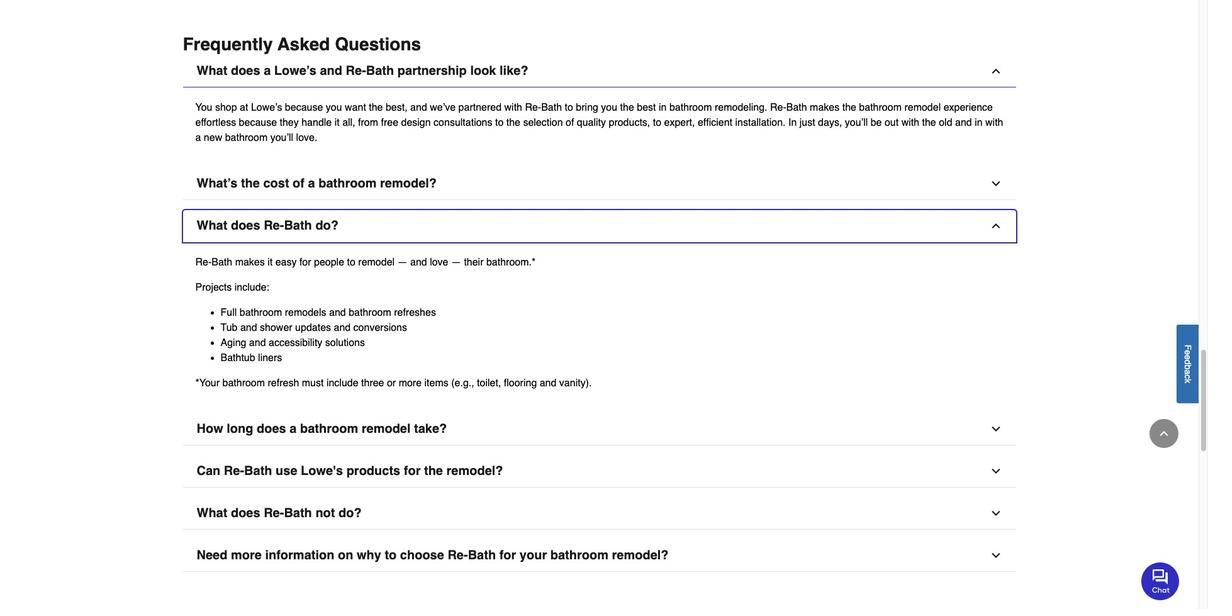 Task type: vqa. For each thing, say whether or not it's contained in the screenshot.
Box
no



Task type: describe. For each thing, give the bounding box(es) containing it.
bathroom.*
[[487, 257, 536, 268]]

to inside button
[[385, 548, 397, 563]]

f e e d b a c k
[[1184, 345, 1194, 383]]

0 horizontal spatial with
[[505, 102, 523, 113]]

1 horizontal spatial more
[[399, 378, 422, 389]]

old
[[940, 117, 953, 128]]

full bathroom remodels and bathroom refreshes tub and shower updates and conversions aging and accessibility solutions bathtub liners
[[221, 307, 436, 364]]

updates
[[295, 322, 331, 334]]

easy
[[276, 257, 297, 268]]

remodels
[[285, 307, 327, 318]]

bath left not
[[284, 506, 312, 521]]

chevron up image
[[1158, 428, 1171, 440]]

we've
[[430, 102, 456, 113]]

bath up 'in'
[[787, 102, 808, 113]]

include:
[[235, 282, 269, 293]]

and right tub
[[240, 322, 257, 334]]

and up solutions
[[334, 322, 351, 334]]

look
[[471, 63, 496, 78]]

does for what does re-bath do?
[[231, 218, 260, 233]]

chevron down image for bath
[[990, 549, 1003, 562]]

and inside button
[[320, 63, 343, 78]]

long
[[227, 422, 253, 436]]

asked
[[278, 34, 330, 54]]

days,
[[819, 117, 843, 128]]

tub
[[221, 322, 238, 334]]

conversions
[[354, 322, 407, 334]]

what does re-bath not do?
[[197, 506, 362, 521]]

0 horizontal spatial in
[[659, 102, 667, 113]]

1 horizontal spatial remodel?
[[447, 464, 503, 478]]

consultations
[[434, 117, 493, 128]]

can
[[197, 464, 221, 478]]

what does a lowe's and re-bath partnership look like? button
[[183, 55, 1017, 87]]

1 — from the left
[[398, 257, 408, 268]]

bathroom up shower on the left
[[240, 307, 282, 318]]

new
[[204, 132, 222, 143]]

need more information on why to choose re-bath for your bathroom remodel? button
[[183, 540, 1017, 572]]

bathroom down the at
[[225, 132, 268, 143]]

1 you from the left
[[326, 102, 342, 113]]

to down best
[[653, 117, 662, 128]]

toilet,
[[477, 378, 501, 389]]

full
[[221, 307, 237, 318]]

what's the cost of a bathroom remodel? button
[[183, 168, 1017, 200]]

include
[[327, 378, 359, 389]]

chat invite button image
[[1142, 562, 1181, 600]]

handle
[[302, 117, 332, 128]]

partnership
[[398, 63, 467, 78]]

what does a lowe's and re-bath partnership look like?
[[197, 63, 529, 78]]

re-bath makes it easy for people to remodel — and love — their bathroom.*
[[195, 257, 536, 268]]

0 vertical spatial do?
[[316, 218, 339, 233]]

of inside you shop at lowe's because you want the best, and we've partnered with re-bath to bring you the best in bathroom remodeling. re-bath makes the bathroom remodel experience effortless because they handle it all, from free design consultations to the selection of quality products, to expert, efficient installation. in just days, you'll be out with the old and in with a new bathroom you'll love.
[[566, 117, 574, 128]]

experience
[[944, 102, 993, 113]]

flooring
[[504, 378, 537, 389]]

just
[[800, 117, 816, 128]]

can re-bath use lowe's products for the remodel?
[[197, 464, 503, 478]]

accessibility
[[269, 337, 323, 349]]

chevron down image for how long does a bathroom remodel take?
[[990, 423, 1003, 436]]

frequently
[[183, 34, 273, 54]]

need more information on why to choose re-bath for your bathroom remodel?
[[197, 548, 669, 563]]

re- inside "need more information on why to choose re-bath for your bathroom remodel?" button
[[448, 548, 468, 563]]

bathroom down what does re-bath not do? button at bottom
[[551, 548, 609, 563]]

design
[[401, 117, 431, 128]]

what for what does a lowe's and re-bath partnership look like?
[[197, 63, 228, 78]]

1 e from the top
[[1184, 350, 1194, 355]]

what for what does re-bath not do?
[[197, 506, 228, 521]]

a right cost
[[308, 176, 315, 191]]

from
[[358, 117, 378, 128]]

scroll to top element
[[1150, 419, 1179, 448]]

selection
[[523, 117, 563, 128]]

products
[[347, 464, 401, 478]]

projects include:
[[195, 282, 269, 293]]

does for what does a lowe's and re-bath partnership look like?
[[231, 63, 260, 78]]

lowe's
[[301, 464, 343, 478]]

0 vertical spatial remodel?
[[380, 176, 437, 191]]

what's the cost of a bathroom remodel?
[[197, 176, 437, 191]]

bathroom up lowe's
[[300, 422, 358, 436]]

out
[[885, 117, 899, 128]]

cost
[[263, 176, 289, 191]]

their
[[464, 257, 484, 268]]

1 horizontal spatial with
[[902, 117, 920, 128]]

1 vertical spatial in
[[975, 117, 983, 128]]

a inside you shop at lowe's because you want the best, and we've partnered with re-bath to bring you the best in bathroom remodeling. re-bath makes the bathroom remodel experience effortless because they handle it all, from free design consultations to the selection of quality products, to expert, efficient installation. in just days, you'll be out with the old and in with a new bathroom you'll love.
[[195, 132, 201, 143]]

2 you from the left
[[602, 102, 618, 113]]

must
[[302, 378, 324, 389]]

liners
[[258, 352, 282, 364]]

how
[[197, 422, 223, 436]]

and down the experience
[[956, 117, 973, 128]]

installation.
[[736, 117, 786, 128]]

remodel inside you shop at lowe's because you want the best, and we've partnered with re-bath to bring you the best in bathroom remodeling. re-bath makes the bathroom remodel experience effortless because they handle it all, from free design consultations to the selection of quality products, to expert, efficient installation. in just days, you'll be out with the old and in with a new bathroom you'll love.
[[905, 102, 941, 113]]

shop
[[215, 102, 237, 113]]

*your
[[195, 378, 220, 389]]

how long does a bathroom remodel take? button
[[183, 414, 1017, 446]]

love
[[430, 257, 449, 268]]

f
[[1184, 345, 1194, 350]]

to down partnered
[[495, 117, 504, 128]]

1 vertical spatial you'll
[[271, 132, 293, 143]]

want
[[345, 102, 366, 113]]

what does re-bath do?
[[197, 218, 339, 233]]

f e e d b a c k button
[[1177, 325, 1199, 403]]

0 horizontal spatial because
[[239, 117, 277, 128]]

of inside button
[[293, 176, 305, 191]]

bathtub
[[221, 352, 255, 364]]

bath down questions
[[366, 63, 394, 78]]

or
[[387, 378, 396, 389]]

chevron down image inside what's the cost of a bathroom remodel? button
[[990, 177, 1003, 190]]

refreshes
[[394, 307, 436, 318]]



Task type: locate. For each thing, give the bounding box(es) containing it.
2 vertical spatial chevron down image
[[990, 549, 1003, 562]]

it left easy
[[268, 257, 273, 268]]

1 horizontal spatial in
[[975, 117, 983, 128]]

2 chevron down image from the top
[[990, 465, 1003, 478]]

(e.g.,
[[452, 378, 475, 389]]

— left the love
[[398, 257, 408, 268]]

*your bathroom refresh must include three or more items (e.g., toilet, flooring and vanity).
[[195, 378, 592, 389]]

chevron down image
[[990, 177, 1003, 190], [990, 465, 1003, 478], [990, 549, 1003, 562]]

re- up selection
[[525, 102, 542, 113]]

refresh
[[268, 378, 299, 389]]

quality
[[577, 117, 606, 128]]

they
[[280, 117, 299, 128]]

chevron up image inside what does a lowe's and re-bath partnership look like? button
[[990, 65, 1003, 77]]

chevron down image inside how long does a bathroom remodel take? button
[[990, 423, 1003, 436]]

0 vertical spatial what
[[197, 63, 228, 78]]

use
[[276, 464, 298, 478]]

you right bring
[[602, 102, 618, 113]]

for left your
[[500, 548, 516, 563]]

1 horizontal spatial for
[[404, 464, 421, 478]]

for right products
[[404, 464, 421, 478]]

bath up projects
[[212, 257, 232, 268]]

chevron down image
[[990, 423, 1003, 436], [990, 507, 1003, 520]]

bathroom up 'be'
[[860, 102, 902, 113]]

it left all,
[[335, 117, 340, 128]]

remodel up products
[[362, 422, 411, 436]]

with
[[505, 102, 523, 113], [902, 117, 920, 128], [986, 117, 1004, 128]]

lowe's right the at
[[251, 102, 282, 113]]

2 horizontal spatial for
[[500, 548, 516, 563]]

re-
[[346, 63, 366, 78], [525, 102, 542, 113], [771, 102, 787, 113], [264, 218, 284, 233], [195, 257, 212, 268], [224, 464, 244, 478], [264, 506, 284, 521], [448, 548, 468, 563]]

2 vertical spatial for
[[500, 548, 516, 563]]

and up updates
[[329, 307, 346, 318]]

what up "need"
[[197, 506, 228, 521]]

remodel? down what does re-bath not do? button at bottom
[[612, 548, 669, 563]]

0 vertical spatial chevron up image
[[990, 65, 1003, 77]]

3 chevron down image from the top
[[990, 549, 1003, 562]]

bathroom down all,
[[319, 176, 377, 191]]

1 what from the top
[[197, 63, 228, 78]]

1 horizontal spatial of
[[566, 117, 574, 128]]

like?
[[500, 63, 529, 78]]

best
[[637, 102, 656, 113]]

makes up include:
[[235, 257, 265, 268]]

re- inside can re-bath use lowe's products for the remodel? button
[[224, 464, 244, 478]]

chevron down image inside what does re-bath not do? button
[[990, 507, 1003, 520]]

0 vertical spatial of
[[566, 117, 574, 128]]

bathroom down bathtub in the bottom left of the page
[[223, 378, 265, 389]]

more
[[399, 378, 422, 389], [231, 548, 262, 563]]

—
[[398, 257, 408, 268], [451, 257, 461, 268]]

1 vertical spatial chevron down image
[[990, 507, 1003, 520]]

need
[[197, 548, 228, 563]]

what for what does re-bath do?
[[197, 218, 228, 233]]

0 horizontal spatial remodel?
[[380, 176, 437, 191]]

not
[[316, 506, 335, 521]]

2 vertical spatial what
[[197, 506, 228, 521]]

people
[[314, 257, 344, 268]]

what does re-bath not do? button
[[183, 498, 1017, 530]]

bathroom up conversions at the left bottom of the page
[[349, 307, 391, 318]]

more inside button
[[231, 548, 262, 563]]

of
[[566, 117, 574, 128], [293, 176, 305, 191]]

bath up easy
[[284, 218, 312, 233]]

remodeling.
[[715, 102, 768, 113]]

2 — from the left
[[451, 257, 461, 268]]

0 horizontal spatial more
[[231, 548, 262, 563]]

e
[[1184, 350, 1194, 355], [1184, 355, 1194, 360]]

chevron down image inside can re-bath use lowe's products for the remodel? button
[[990, 465, 1003, 478]]

what down what's
[[197, 218, 228, 233]]

re- inside what does a lowe's and re-bath partnership look like? button
[[346, 63, 366, 78]]

0 horizontal spatial you
[[326, 102, 342, 113]]

lowe's down frequently asked questions on the left of page
[[274, 63, 317, 78]]

more right or
[[399, 378, 422, 389]]

you'll
[[845, 117, 868, 128], [271, 132, 293, 143]]

you shop at lowe's because you want the best, and we've partnered with re-bath to bring you the best in bathroom remodeling. re-bath makes the bathroom remodel experience effortless because they handle it all, from free design consultations to the selection of quality products, to expert, efficient installation. in just days, you'll be out with the old and in with a new bathroom you'll love.
[[195, 102, 1004, 143]]

do?
[[316, 218, 339, 233], [339, 506, 362, 521]]

1 horizontal spatial —
[[451, 257, 461, 268]]

love.
[[296, 132, 318, 143]]

information
[[265, 548, 335, 563]]

and
[[320, 63, 343, 78], [411, 102, 427, 113], [956, 117, 973, 128], [410, 257, 427, 268], [329, 307, 346, 318], [240, 322, 257, 334], [334, 322, 351, 334], [249, 337, 266, 349], [540, 378, 557, 389]]

1 vertical spatial for
[[404, 464, 421, 478]]

c
[[1184, 375, 1194, 379]]

1 horizontal spatial makes
[[810, 102, 840, 113]]

lowe's
[[274, 63, 317, 78], [251, 102, 282, 113]]

0 vertical spatial it
[[335, 117, 340, 128]]

projects
[[195, 282, 232, 293]]

re- up projects
[[195, 257, 212, 268]]

you
[[195, 102, 212, 113]]

to
[[565, 102, 574, 113], [495, 117, 504, 128], [653, 117, 662, 128], [347, 257, 356, 268], [385, 548, 397, 563]]

can re-bath use lowe's products for the remodel? button
[[183, 456, 1017, 488]]

shower
[[260, 322, 293, 334]]

with right 'out' at top right
[[902, 117, 920, 128]]

three
[[361, 378, 384, 389]]

all,
[[343, 117, 355, 128]]

solutions
[[325, 337, 365, 349]]

for right easy
[[300, 257, 311, 268]]

chevron up image inside what does re-bath do? button
[[990, 220, 1003, 232]]

0 vertical spatial you'll
[[845, 117, 868, 128]]

lowe's inside button
[[274, 63, 317, 78]]

1 vertical spatial lowe's
[[251, 102, 282, 113]]

and down asked
[[320, 63, 343, 78]]

2 e from the top
[[1184, 355, 1194, 360]]

0 vertical spatial remodel
[[905, 102, 941, 113]]

makes up days, at the right top
[[810, 102, 840, 113]]

questions
[[335, 34, 421, 54]]

1 vertical spatial what
[[197, 218, 228, 233]]

of left quality
[[566, 117, 574, 128]]

you
[[326, 102, 342, 113], [602, 102, 618, 113]]

a down frequently asked questions on the left of page
[[264, 63, 271, 78]]

0 horizontal spatial makes
[[235, 257, 265, 268]]

0 vertical spatial in
[[659, 102, 667, 113]]

do? up people on the top
[[316, 218, 339, 233]]

2 horizontal spatial remodel?
[[612, 548, 669, 563]]

remodel inside button
[[362, 422, 411, 436]]

effortless
[[195, 117, 236, 128]]

at
[[240, 102, 248, 113]]

in down the experience
[[975, 117, 983, 128]]

remodel right people on the top
[[358, 257, 395, 268]]

e up d
[[1184, 350, 1194, 355]]

does for what does re-bath not do?
[[231, 506, 260, 521]]

remodel? down take?
[[447, 464, 503, 478]]

re- down questions
[[346, 63, 366, 78]]

bath up selection
[[542, 102, 562, 113]]

bath left use
[[244, 464, 272, 478]]

0 vertical spatial more
[[399, 378, 422, 389]]

b
[[1184, 365, 1194, 370]]

1 vertical spatial chevron down image
[[990, 465, 1003, 478]]

bath
[[366, 63, 394, 78], [542, 102, 562, 113], [787, 102, 808, 113], [284, 218, 312, 233], [212, 257, 232, 268], [244, 464, 272, 478], [284, 506, 312, 521], [468, 548, 496, 563]]

frequently asked questions
[[183, 34, 421, 54]]

because down the at
[[239, 117, 277, 128]]

you'll down they
[[271, 132, 293, 143]]

with down the experience
[[986, 117, 1004, 128]]

lowe's for and
[[274, 63, 317, 78]]

1 chevron down image from the top
[[990, 423, 1003, 436]]

0 horizontal spatial you'll
[[271, 132, 293, 143]]

0 vertical spatial chevron down image
[[990, 423, 1003, 436]]

1 vertical spatial remodel
[[358, 257, 395, 268]]

chevron up image
[[990, 65, 1003, 77], [990, 220, 1003, 232]]

it
[[335, 117, 340, 128], [268, 257, 273, 268]]

for
[[300, 257, 311, 268], [404, 464, 421, 478], [500, 548, 516, 563]]

more right "need"
[[231, 548, 262, 563]]

2 chevron down image from the top
[[990, 507, 1003, 520]]

2 chevron up image from the top
[[990, 220, 1003, 232]]

do? right not
[[339, 506, 362, 521]]

d
[[1184, 360, 1194, 365]]

1 vertical spatial do?
[[339, 506, 362, 521]]

0 horizontal spatial —
[[398, 257, 408, 268]]

re- inside what does re-bath do? button
[[264, 218, 284, 233]]

items
[[425, 378, 449, 389]]

what's
[[197, 176, 238, 191]]

1 horizontal spatial you
[[602, 102, 618, 113]]

free
[[381, 117, 399, 128]]

bathroom up expert, at the top right of page
[[670, 102, 712, 113]]

expert,
[[665, 117, 695, 128]]

lowe's inside you shop at lowe's because you want the best, and we've partnered with re-bath to bring you the best in bathroom remodeling. re-bath makes the bathroom remodel experience effortless because they handle it all, from free design consultations to the selection of quality products, to expert, efficient installation. in just days, you'll be out with the old and in with a new bathroom you'll love.
[[251, 102, 282, 113]]

and left vanity).
[[540, 378, 557, 389]]

1 vertical spatial makes
[[235, 257, 265, 268]]

chevron up image for what does a lowe's and re-bath partnership look like?
[[990, 65, 1003, 77]]

in
[[789, 117, 797, 128]]

0 horizontal spatial of
[[293, 176, 305, 191]]

bathroom
[[670, 102, 712, 113], [860, 102, 902, 113], [225, 132, 268, 143], [319, 176, 377, 191], [240, 307, 282, 318], [349, 307, 391, 318], [223, 378, 265, 389], [300, 422, 358, 436], [551, 548, 609, 563]]

products,
[[609, 117, 651, 128]]

k
[[1184, 379, 1194, 383]]

partnered
[[459, 102, 502, 113]]

chevron down image for what does re-bath not do?
[[990, 507, 1003, 520]]

you left want
[[326, 102, 342, 113]]

bring
[[576, 102, 599, 113]]

to right why
[[385, 548, 397, 563]]

chevron up image for what does re-bath do?
[[990, 220, 1003, 232]]

and up design at top left
[[411, 102, 427, 113]]

it inside you shop at lowe's because you want the best, and we've partnered with re-bath to bring you the best in bathroom remodeling. re-bath makes the bathroom remodel experience effortless because they handle it all, from free design consultations to the selection of quality products, to expert, efficient installation. in just days, you'll be out with the old and in with a new bathroom you'll love.
[[335, 117, 340, 128]]

a up k
[[1184, 370, 1194, 375]]

because up handle
[[285, 102, 323, 113]]

1 vertical spatial of
[[293, 176, 305, 191]]

2 vertical spatial remodel?
[[612, 548, 669, 563]]

makes inside you shop at lowe's because you want the best, and we've partnered with re-bath to bring you the best in bathroom remodeling. re-bath makes the bathroom remodel experience effortless because they handle it all, from free design consultations to the selection of quality products, to expert, efficient installation. in just days, you'll be out with the old and in with a new bathroom you'll love.
[[810, 102, 840, 113]]

1 horizontal spatial it
[[335, 117, 340, 128]]

0 vertical spatial makes
[[810, 102, 840, 113]]

of right cost
[[293, 176, 305, 191]]

and up liners
[[249, 337, 266, 349]]

0 vertical spatial for
[[300, 257, 311, 268]]

your
[[520, 548, 547, 563]]

lowe's for because
[[251, 102, 282, 113]]

1 vertical spatial chevron up image
[[990, 220, 1003, 232]]

aging
[[221, 337, 246, 349]]

1 vertical spatial it
[[268, 257, 273, 268]]

with right partnered
[[505, 102, 523, 113]]

you'll left 'be'
[[845, 117, 868, 128]]

re- inside what does re-bath not do? button
[[264, 506, 284, 521]]

choose
[[400, 548, 444, 563]]

2 what from the top
[[197, 218, 228, 233]]

0 horizontal spatial for
[[300, 257, 311, 268]]

vanity).
[[560, 378, 592, 389]]

3 what from the top
[[197, 506, 228, 521]]

how long does a bathroom remodel take?
[[197, 422, 447, 436]]

1 chevron up image from the top
[[990, 65, 1003, 77]]

1 horizontal spatial because
[[285, 102, 323, 113]]

a
[[264, 63, 271, 78], [195, 132, 201, 143], [308, 176, 315, 191], [1184, 370, 1194, 375], [290, 422, 297, 436]]

1 vertical spatial remodel?
[[447, 464, 503, 478]]

take?
[[414, 422, 447, 436]]

chevron down image inside "need more information on why to choose re-bath for your bathroom remodel?" button
[[990, 549, 1003, 562]]

0 vertical spatial lowe's
[[274, 63, 317, 78]]

because
[[285, 102, 323, 113], [239, 117, 277, 128]]

— right the love
[[451, 257, 461, 268]]

be
[[871, 117, 882, 128]]

re- right choose
[[448, 548, 468, 563]]

what down frequently
[[197, 63, 228, 78]]

2 horizontal spatial with
[[986, 117, 1004, 128]]

0 vertical spatial because
[[285, 102, 323, 113]]

0 vertical spatial chevron down image
[[990, 177, 1003, 190]]

0 horizontal spatial it
[[268, 257, 273, 268]]

chevron down image for remodel?
[[990, 465, 1003, 478]]

bath left your
[[468, 548, 496, 563]]

and left the love
[[410, 257, 427, 268]]

in right best
[[659, 102, 667, 113]]

re- right the can at the left
[[224, 464, 244, 478]]

efficient
[[698, 117, 733, 128]]

to left bring
[[565, 102, 574, 113]]

to right people on the top
[[347, 257, 356, 268]]

a left 'new'
[[195, 132, 201, 143]]

remodel? down design at top left
[[380, 176, 437, 191]]

what does re-bath do? button
[[183, 210, 1017, 242]]

1 horizontal spatial you'll
[[845, 117, 868, 128]]

what
[[197, 63, 228, 78], [197, 218, 228, 233], [197, 506, 228, 521]]

2 vertical spatial remodel
[[362, 422, 411, 436]]

1 vertical spatial because
[[239, 117, 277, 128]]

why
[[357, 548, 381, 563]]

1 chevron down image from the top
[[990, 177, 1003, 190]]

remodel up old
[[905, 102, 941, 113]]

e up b in the bottom right of the page
[[1184, 355, 1194, 360]]

1 vertical spatial more
[[231, 548, 262, 563]]

re- up easy
[[264, 218, 284, 233]]

a up use
[[290, 422, 297, 436]]

re- down use
[[264, 506, 284, 521]]

re- up installation.
[[771, 102, 787, 113]]

best,
[[386, 102, 408, 113]]



